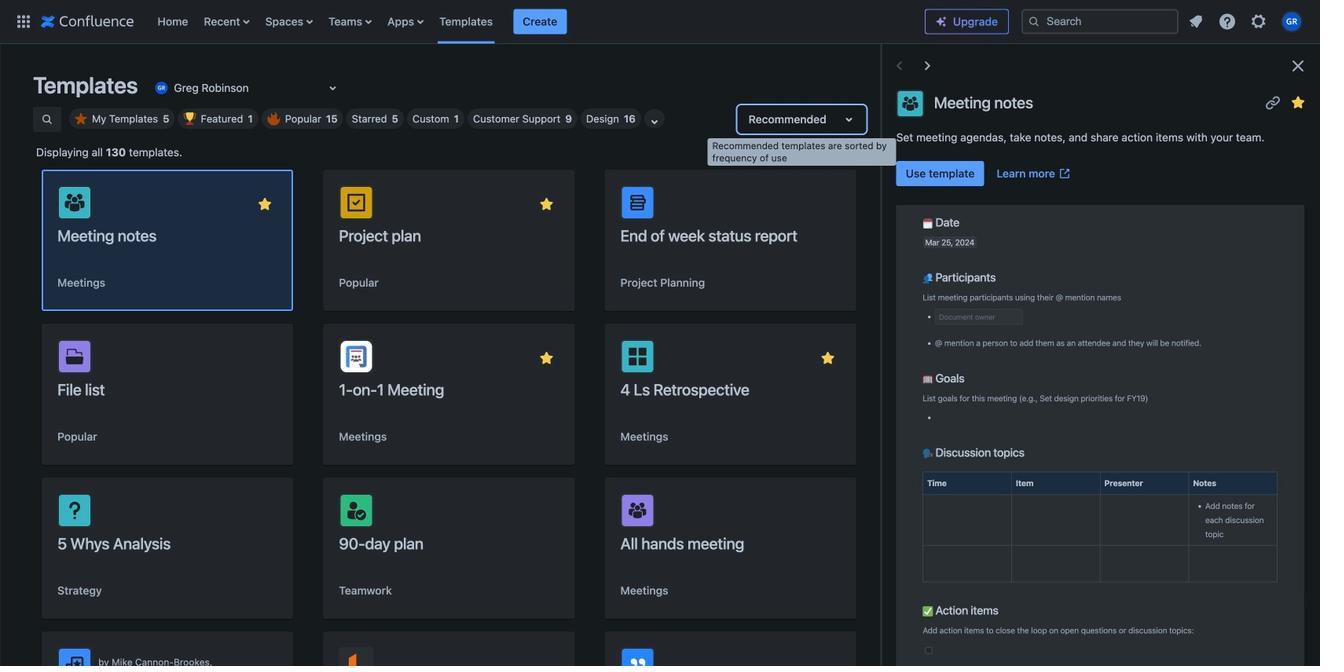 Task type: describe. For each thing, give the bounding box(es) containing it.
notification icon image
[[1187, 12, 1206, 31]]

unstar project plan image
[[537, 195, 556, 214]]

1 vertical spatial share link image
[[512, 349, 531, 368]]

premium image
[[935, 15, 948, 28]]

Search field
[[1022, 9, 1179, 34]]

more categories image
[[645, 112, 664, 131]]

list for premium icon
[[1182, 7, 1311, 36]]

close image
[[1289, 57, 1308, 75]]

search image
[[1028, 15, 1041, 28]]

settings icon image
[[1250, 12, 1269, 31]]

help icon image
[[1218, 12, 1237, 31]]

unstar 4 ls retrospective image
[[819, 349, 838, 368]]

previous template image
[[890, 57, 909, 75]]

list item inside list
[[513, 9, 567, 34]]

next template image
[[919, 57, 938, 75]]



Task type: locate. For each thing, give the bounding box(es) containing it.
0 horizontal spatial share link image
[[512, 349, 531, 368]]

None text field
[[152, 80, 155, 96]]

unstar meeting notes image
[[256, 195, 274, 214]]

None search field
[[1022, 9, 1179, 34]]

share link image left unstar meeting notes image
[[1264, 93, 1283, 112]]

global element
[[9, 0, 925, 44]]

1 horizontal spatial share link image
[[1264, 93, 1283, 112]]

open search bar image
[[41, 113, 53, 126]]

0 vertical spatial share link image
[[1264, 93, 1283, 112]]

unstar meeting notes image
[[1289, 93, 1308, 112]]

share link image
[[1264, 93, 1283, 112], [512, 349, 531, 368]]

list
[[150, 0, 925, 44], [1182, 7, 1311, 36]]

banner
[[0, 0, 1321, 44]]

list for appswitcher icon
[[150, 0, 925, 44]]

unstar 1-on-1 meeting image
[[537, 349, 556, 368]]

appswitcher icon image
[[14, 12, 33, 31]]

open image
[[323, 79, 342, 97]]

Document owner field
[[936, 310, 1022, 324]]

0 horizontal spatial list
[[150, 0, 925, 44]]

list item
[[513, 9, 567, 34]]

group
[[897, 161, 1078, 186]]

1 horizontal spatial list
[[1182, 7, 1311, 36]]

confluence image
[[41, 12, 134, 31], [41, 12, 134, 31]]

share link image left unstar 1-on-1 meeting image
[[512, 349, 531, 368]]



Task type: vqa. For each thing, say whether or not it's contained in the screenshot.
Compact list image
no



